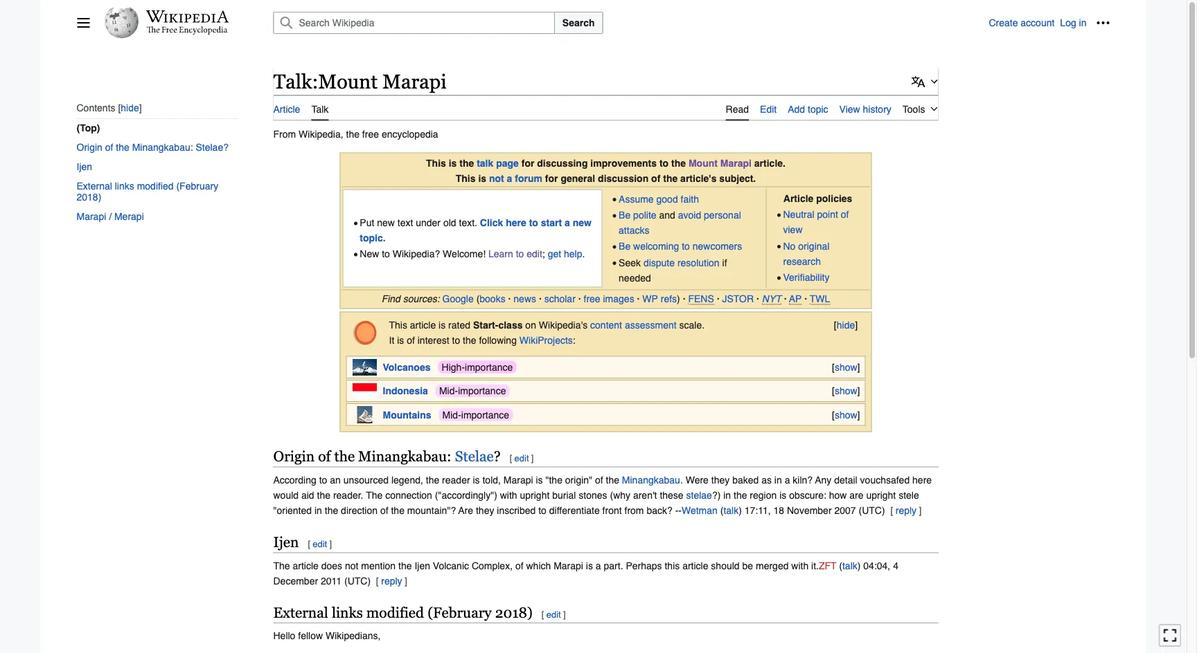 Task type: describe. For each thing, give the bounding box(es) containing it.
(utc) inside ) 04:04, 4 december 2011 (utc)
[[344, 576, 371, 587]]

personal
[[704, 210, 741, 221]]

indonesia
[[383, 386, 428, 397]]

add
[[788, 104, 805, 115]]

) 04:04, 4 december 2011 (utc)
[[273, 561, 898, 587]]

edit left get
[[527, 249, 542, 260]]

0 horizontal spatial modified
[[137, 181, 174, 192]]

origin of the minangkabau: stelae ?
[[273, 449, 501, 465]]

fellow
[[298, 631, 323, 642]]

wikiproject icon image for mountains
[[357, 407, 372, 424]]

0 vertical spatial links
[[115, 181, 134, 192]]

no original research link
[[783, 241, 829, 267]]

1 horizontal spatial talk link
[[842, 561, 857, 572]]

wikiprojects link
[[519, 335, 573, 346]]

in inside personal tools navigation
[[1079, 17, 1087, 28]]

0 vertical spatial )
[[677, 293, 680, 304]]

are
[[850, 490, 864, 501]]

jstor
[[722, 293, 754, 304]]

1 vertical spatial external
[[273, 605, 328, 622]]

the inside . were they baked as in a kiln? any detail vouchsafed here would aid the reader. the connection ("accordingly") with upright burial stones (why aren't these
[[366, 490, 383, 501]]

content assessment link
[[590, 320, 677, 331]]

1 vertical spatial free
[[584, 293, 600, 304]]

improvements
[[590, 158, 657, 169]]

newcomers
[[693, 241, 742, 252]]

avoid personal attacks link
[[619, 210, 741, 236]]

?)
[[712, 490, 721, 501]]

1 horizontal spatial ijen
[[273, 534, 299, 551]]

text
[[397, 217, 413, 228]]

is right it
[[397, 335, 404, 346]]

polite
[[633, 210, 656, 221]]

the up the "ijen" link
[[116, 142, 129, 153]]

the down connection
[[391, 505, 405, 516]]

be polite and
[[619, 210, 678, 221]]

6 · from the left
[[717, 293, 719, 304]]

to left an
[[319, 475, 327, 486]]

scholar
[[544, 293, 576, 304]]

back?
[[647, 505, 672, 516]]

1 vertical spatial the
[[273, 561, 290, 572]]

2 - from the left
[[678, 505, 682, 516]]

menu image
[[77, 16, 90, 30]]

this for the
[[426, 158, 446, 169]]

free images link
[[584, 293, 634, 304]]

1 horizontal spatial links
[[332, 605, 363, 622]]

research
[[783, 256, 821, 267]]

merged
[[756, 561, 789, 572]]

marapi inside marapi / merapi link
[[77, 211, 106, 222]]

contents hide
[[77, 102, 139, 113]]

0 horizontal spatial free
[[362, 129, 379, 140]]

put
[[360, 217, 374, 228]]

language image
[[911, 75, 925, 89]]

show for volcanoes
[[835, 362, 857, 373]]

hide inside contents hide
[[121, 102, 139, 113]]

?
[[494, 449, 501, 465]]

assume
[[619, 194, 654, 205]]

0 horizontal spatial not
[[345, 561, 358, 572]]

the down reader.
[[325, 505, 338, 516]]

wikipedia's
[[539, 320, 588, 331]]

to right new
[[382, 249, 390, 260]]

policies
[[816, 193, 852, 204]]

wikipedia image
[[146, 10, 229, 23]]

encyclopedia
[[382, 129, 438, 140]]

0 vertical spatial .
[[582, 249, 585, 260]]

is left part.
[[586, 561, 593, 572]]

be for be polite and
[[619, 210, 631, 221]]

marapi up encyclopedia
[[383, 70, 447, 93]]

edit for origin of the minangkabau:
[[514, 454, 529, 464]]

edit link for external links modified (february 2018)
[[546, 610, 561, 621]]

1 vertical spatial for
[[545, 173, 558, 184]]

mid‑importance for mountains
[[442, 410, 509, 421]]

attacks
[[619, 225, 649, 236]]

if needed
[[619, 257, 727, 284]]

needed
[[619, 273, 651, 284]]

0 vertical spatial talk link
[[723, 505, 739, 516]]

the inside . were they baked as in a kiln? any detail vouchsafed here would aid the reader. the connection ("accordingly") with upright burial stones (why aren't these
[[317, 490, 330, 501]]

[ for ijen
[[308, 540, 310, 550]]

is left talk page link
[[449, 158, 457, 169]]

0 horizontal spatial 2018)
[[77, 192, 101, 203]]

no
[[783, 241, 796, 252]]

topic
[[808, 104, 828, 115]]

2 horizontal spatial ijen
[[415, 561, 430, 572]]

if
[[722, 257, 727, 269]]

read link
[[726, 95, 749, 121]]

0 vertical spatial external
[[77, 181, 112, 192]]

1 horizontal spatial modified
[[366, 605, 424, 622]]

Search Wikipedia search field
[[273, 12, 555, 34]]

origin of the minangkabau: stelae?
[[77, 142, 229, 153]]

1 horizontal spatial with
[[791, 561, 809, 572]]

mountains
[[383, 410, 431, 421]]

the up an
[[334, 449, 355, 465]]

0 vertical spatial :
[[312, 70, 318, 93]]

add topic link
[[788, 95, 828, 120]]

it
[[389, 335, 394, 346]]

seek dispute resolution
[[619, 257, 719, 269]]

zft
[[819, 561, 837, 572]]

0 vertical spatial for
[[521, 158, 534, 169]]

. inside . were they baked as in a kiln? any detail vouchsafed here would aid the reader. the connection ("accordingly") with upright burial stones (why aren't these
[[680, 475, 683, 486]]

wikipedia,
[[299, 129, 343, 140]]

of up stones
[[595, 475, 603, 486]]

verifiability
[[783, 272, 829, 283]]

find
[[381, 293, 400, 304]]

wikiproject icon image for volcanoes
[[353, 359, 377, 376]]

1 vertical spatial (february
[[428, 605, 492, 622]]

resolution
[[677, 257, 719, 269]]

the right the wikipedia,
[[346, 129, 360, 140]]

7 · from the left
[[756, 293, 759, 304]]

[ for origin of the minangkabau:
[[510, 454, 512, 464]]

of left which
[[515, 561, 523, 572]]

wetman ( talk ) 17:11, 18 november 2007 (utc) [ reply ]
[[682, 505, 922, 516]]

[ for external links modified (february 2018)
[[542, 610, 544, 621]]

[ down vouchsafed
[[890, 505, 893, 516]]

neutral point of view link
[[783, 209, 849, 236]]

talk for talk
[[311, 104, 329, 115]]

this for is
[[389, 320, 407, 331]]

welcoming
[[633, 241, 679, 252]]

of inside ?) in the region is obscure: how are upright stele "oriented in the direction of the mountain"? are they inscribed to differentiate front from back? --
[[380, 505, 388, 516]]

click here to start a new topic. link
[[360, 217, 592, 244]]

to right learn
[[516, 249, 524, 260]]

be polite link
[[619, 210, 656, 221]]

talk page link
[[477, 158, 519, 169]]

1 horizontal spatial talk
[[723, 505, 739, 516]]

show for indonesia
[[835, 386, 857, 397]]

0 horizontal spatial (february
[[176, 181, 218, 192]]

(top)
[[77, 123, 100, 134]]

log in and more options image
[[1096, 16, 1110, 30]]

1 horizontal spatial external links modified (february 2018)
[[273, 605, 533, 622]]

1 vertical spatial reply button
[[381, 576, 402, 587]]

history
[[863, 104, 891, 115]]

ap link
[[789, 293, 802, 304]]

article for the
[[293, 561, 319, 572]]

article policies neutral point of view no original research verifiability
[[783, 193, 852, 283]]

2 vertical spatial (
[[839, 561, 842, 572]]

edit for external links modified (february 2018)
[[546, 610, 561, 621]]

content
[[590, 320, 622, 331]]

2 vertical spatial talk
[[842, 561, 857, 572]]

of inside article policies neutral point of view no original research verifiability
[[841, 209, 849, 220]]

the left talk page link
[[459, 158, 474, 169]]

is left "the
[[536, 475, 543, 486]]

fens link
[[688, 293, 714, 304]]

stele
[[899, 490, 919, 501]]

as
[[761, 475, 772, 486]]

be welcoming to newcomers link
[[619, 241, 742, 252]]

ap
[[789, 293, 802, 304]]

they inside . were they baked as in a kiln? any detail vouchsafed here would aid the reader. the connection ("accordingly") with upright burial stones (why aren't these
[[711, 475, 730, 486]]

with inside . were they baked as in a kiln? any detail vouchsafed here would aid the reader. the connection ("accordingly") with upright burial stones (why aren't these
[[500, 490, 517, 501]]

mid‑importance for indonesia
[[439, 386, 506, 397]]

mention
[[361, 561, 396, 572]]

assume good faith link
[[619, 194, 699, 205]]

the free encyclopedia image
[[147, 26, 228, 35]]

volcanoes
[[383, 362, 431, 373]]

a left part.
[[596, 561, 601, 572]]

Search search field
[[257, 12, 989, 34]]

part.
[[604, 561, 623, 572]]

the article does not mention the ijen volcanic complex, of which marapi is a part. perhaps this article should be merged with it. zft ( talk
[[273, 561, 857, 572]]

wikiproject icon image for indonesia
[[353, 384, 377, 400]]

mountains link
[[383, 410, 431, 421]]

search
[[562, 17, 595, 28]]

edit
[[760, 104, 777, 115]]

books link
[[480, 293, 505, 304]]

04:04,
[[863, 561, 890, 572]]

8 · from the left
[[784, 293, 787, 304]]

point
[[817, 209, 838, 220]]

in right ?)
[[723, 490, 731, 501]]

[ down mention
[[376, 576, 379, 587]]

of up an
[[318, 449, 331, 465]]

mount inside this is the talk page for discussing improvements to the mount marapi article. this is not a forum for general discussion of the article's subject.
[[689, 158, 718, 169]]

create
[[989, 17, 1018, 28]]

stelae
[[686, 490, 712, 501]]

faith
[[681, 194, 699, 205]]

1 horizontal spatial reply button
[[896, 505, 917, 516]]

] for external links modified (february 2018)
[[563, 610, 566, 621]]

this
[[665, 561, 680, 572]]

1 vertical spatial (
[[720, 505, 723, 516]]

learn
[[488, 249, 513, 260]]

is left told,
[[473, 475, 480, 486]]

subject.
[[719, 173, 756, 184]]

) inside ) 04:04, 4 december 2011 (utc)
[[857, 561, 861, 572]]

5 · from the left
[[683, 293, 685, 304]]

hide inside dropdown button
[[837, 320, 855, 331]]

2 horizontal spatial article
[[682, 561, 708, 572]]



Task type: locate. For each thing, give the bounding box(es) containing it.
wp refs link
[[642, 293, 677, 304]]

aren't
[[633, 490, 657, 501]]

0 horizontal spatial talk
[[477, 158, 493, 169]]

1 vertical spatial 2018)
[[495, 605, 533, 622]]

1 upright from the left
[[520, 490, 550, 501]]

0 horizontal spatial origin
[[77, 142, 102, 153]]

stelae
[[455, 449, 494, 465]]

edit link for ijen
[[313, 540, 327, 550]]

0 vertical spatial (utc)
[[859, 505, 885, 516]]

detail
[[834, 475, 857, 486]]

1 vertical spatial here
[[912, 475, 932, 486]]

connection
[[385, 490, 432, 501]]

0 vertical spatial be
[[619, 210, 631, 221]]

with up inscribed
[[500, 490, 517, 501]]

( down ?)
[[720, 505, 723, 516]]

a inside this is the talk page for discussing improvements to the mount marapi article. this is not a forum for general discussion of the article's subject.
[[507, 173, 512, 184]]

of right point
[[841, 209, 849, 220]]

1 vertical spatial .
[[680, 475, 683, 486]]

a left kiln?
[[785, 475, 790, 486]]

a inside . were they baked as in a kiln? any detail vouchsafed here would aid the reader. the connection ("accordingly") with upright burial stones (why aren't these
[[785, 475, 790, 486]]

0 horizontal spatial new
[[377, 217, 395, 228]]

2 be from the top
[[619, 241, 631, 252]]

these
[[660, 490, 683, 501]]

dispute resolution link
[[643, 257, 719, 269]]

2 vertical spatial wikiproject icon image
[[357, 407, 372, 424]]

2 show button from the top
[[830, 384, 862, 399]]

to up good at the right
[[659, 158, 669, 169]]

region
[[750, 490, 777, 501]]

1 horizontal spatial upright
[[866, 490, 896, 501]]

[ edit ] right "?" at the left
[[510, 454, 534, 464]]

ijen down (top)
[[77, 161, 92, 172]]

0 vertical spatial ijen
[[77, 161, 92, 172]]

is
[[449, 158, 457, 169], [478, 173, 486, 184], [439, 320, 446, 331], [397, 335, 404, 346], [473, 475, 480, 486], [536, 475, 543, 486], [779, 490, 786, 501], [586, 561, 593, 572]]

wikiproject icon image left indonesia link
[[353, 384, 377, 400]]

wikiprojects
[[519, 335, 573, 346]]

0 vertical spatial origin
[[77, 142, 102, 153]]

to up dispute resolution "link"
[[682, 241, 690, 252]]

start
[[541, 217, 562, 228]]

the up (why
[[606, 475, 619, 486]]

1 show button from the top
[[830, 360, 862, 375]]

3 show button from the top
[[830, 408, 862, 423]]

. right get
[[582, 249, 585, 260]]

0 horizontal spatial hide
[[121, 102, 139, 113]]

minangkabau: for stelae
[[358, 449, 451, 465]]

· left the ap link at the right top of page
[[784, 293, 787, 304]]

1 vertical spatial not
[[345, 561, 358, 572]]

a down page
[[507, 173, 512, 184]]

is up 18
[[779, 490, 786, 501]]

1 vertical spatial ijen
[[273, 534, 299, 551]]

: down wikipedia's
[[573, 335, 575, 346]]

this up it
[[389, 320, 407, 331]]

2 horizontal spatial (
[[839, 561, 842, 572]]

fullscreen image
[[1163, 629, 1177, 643]]

[ down which
[[542, 610, 544, 621]]

would
[[273, 490, 299, 501]]

reply button down mention
[[381, 576, 402, 587]]

this down encyclopedia
[[426, 158, 446, 169]]

the up [ reply ]
[[398, 561, 412, 572]]

edit for ijen
[[313, 540, 327, 550]]

0 horizontal spatial (utc)
[[344, 576, 371, 587]]

1 vertical spatial wikiproject icon image
[[353, 384, 377, 400]]

talk inside this is the talk page for discussing improvements to the mount marapi article. this is not a forum for general discussion of the article's subject.
[[477, 158, 493, 169]]

1 vertical spatial they
[[476, 505, 494, 516]]

2 upright from the left
[[866, 490, 896, 501]]

0 vertical spatial mid‑importance
[[439, 386, 506, 397]]

· right fens link
[[717, 293, 719, 304]]

show button
[[830, 360, 862, 375], [830, 384, 862, 399], [830, 408, 862, 423]]

sources:
[[403, 293, 440, 304]]

find sources: google ( books · news · scholar · free images · wp refs ) · fens · jstor · nyt · ap · twl
[[381, 293, 830, 304]]

wetman
[[682, 505, 718, 516]]

1 vertical spatial links
[[332, 605, 363, 622]]

1 horizontal spatial reply
[[896, 505, 917, 516]]

reader
[[442, 475, 470, 486]]

twl
[[810, 293, 830, 304]]

minangkabau link
[[622, 475, 680, 486]]

to inside this is the talk page for discussing improvements to the mount marapi article. this is not a forum for general discussion of the article's subject.
[[659, 158, 669, 169]]

create account link
[[989, 17, 1055, 28]]

1 horizontal spatial not
[[489, 173, 504, 184]]

0 horizontal spatial here
[[506, 217, 526, 228]]

] for origin of the minangkabau:
[[531, 454, 534, 464]]

wikipedians,
[[326, 631, 381, 642]]

interest
[[418, 335, 449, 346]]

the up good at the right
[[663, 173, 678, 184]]

upright inside . were they baked as in a kiln? any detail vouchsafed here would aid the reader. the connection ("accordingly") with upright burial stones (why aren't these
[[520, 490, 550, 501]]

put new text under old text.
[[360, 217, 480, 228]]

1 horizontal spatial here
[[912, 475, 932, 486]]

get
[[548, 249, 561, 260]]

to right inscribed
[[538, 505, 546, 516]]

they right "are"
[[476, 505, 494, 516]]

any
[[815, 475, 832, 486]]

1 horizontal spatial 2018)
[[495, 605, 533, 622]]

[ edit ] for ijen
[[308, 540, 332, 550]]

here inside . were they baked as in a kiln? any detail vouchsafed here would aid the reader. the connection ("accordingly") with upright burial stones (why aren't these
[[912, 475, 932, 486]]

jstor link
[[722, 293, 754, 304]]

in right as
[[774, 475, 782, 486]]

0 horizontal spatial :
[[312, 70, 318, 93]]

article for this
[[410, 320, 436, 331]]

mount up talk link
[[318, 70, 378, 93]]

direction
[[341, 505, 378, 516]]

article inside article policies neutral point of view no original research verifiability
[[783, 193, 814, 204]]

1 horizontal spatial )
[[739, 505, 742, 516]]

0 horizontal spatial external
[[77, 181, 112, 192]]

2011
[[321, 576, 342, 587]]

origin for origin of the minangkabau: stelae ?
[[273, 449, 315, 465]]

0 vertical spatial 2018)
[[77, 192, 101, 203]]

article for article
[[273, 104, 300, 115]]

new inside click here to start a new topic.
[[573, 217, 592, 228]]

0 horizontal spatial mount
[[318, 70, 378, 93]]

0 vertical spatial mount
[[318, 70, 378, 93]]

3 · from the left
[[578, 293, 581, 304]]

links up merapi
[[115, 181, 134, 192]]

1 horizontal spatial (utc)
[[859, 505, 885, 516]]

obscure:
[[789, 490, 826, 501]]

main content containing talk
[[268, 62, 1110, 654]]

1 vertical spatial talk link
[[842, 561, 857, 572]]

neutral
[[783, 209, 814, 220]]

of up assume good faith link in the right top of the page
[[651, 173, 660, 184]]

1 vertical spatial :
[[573, 335, 575, 346]]

not inside this is the talk page for discussing improvements to the mount marapi article. this is not a forum for general discussion of the article's subject.
[[489, 173, 504, 184]]

0 vertical spatial (
[[476, 293, 480, 304]]

0 horizontal spatial for
[[521, 158, 534, 169]]

to inside ?) in the region is obscure: how are upright stele "oriented in the direction of the mountain"? are they inscribed to differentiate front from back? --
[[538, 505, 546, 516]]

new
[[377, 217, 395, 228], [573, 217, 592, 228]]

2 vertical spatial edit link
[[546, 610, 561, 621]]

wikiproject icon image
[[353, 359, 377, 376], [353, 384, 377, 400], [357, 407, 372, 424]]

show button for indonesia
[[830, 384, 862, 399]]

following
[[479, 335, 517, 346]]

in right log
[[1079, 17, 1087, 28]]

article
[[273, 104, 300, 115], [783, 193, 814, 204]]

nyt link
[[762, 293, 781, 304]]

this inside this article is rated start-class on wikipedia's content assessment scale. it is of interest to the following wikiprojects :
[[389, 320, 407, 331]]

: inside this article is rated start-class on wikipedia's content assessment scale. it is of interest to the following wikiprojects :
[[573, 335, 575, 346]]

4 · from the left
[[637, 293, 640, 304]]

front
[[602, 505, 622, 516]]

0 vertical spatial here
[[506, 217, 526, 228]]

0 horizontal spatial reply
[[381, 576, 402, 587]]

(february down volcanic
[[428, 605, 492, 622]]

be up attacks
[[619, 210, 631, 221]]

article up december at the bottom left of the page
[[293, 561, 319, 572]]

of down contents hide
[[105, 142, 113, 153]]

2 vertical spatial ijen
[[415, 561, 430, 572]]

wikiproject icon image down start-class article icon
[[353, 359, 377, 376]]

welcome!
[[443, 249, 486, 260]]

edit
[[527, 249, 542, 260], [514, 454, 529, 464], [313, 540, 327, 550], [546, 610, 561, 621]]

(utc) down mention
[[344, 576, 371, 587]]

17:11,
[[744, 505, 771, 516]]

0 horizontal spatial article
[[293, 561, 319, 572]]

legend,
[[391, 475, 423, 486]]

0 vertical spatial hide
[[121, 102, 139, 113]]

2 vertical spatial show
[[835, 410, 857, 421]]

marapi right which
[[554, 561, 583, 572]]

show button for mountains
[[830, 408, 862, 423]]

0 horizontal spatial they
[[476, 505, 494, 516]]

origin down (top)
[[77, 142, 102, 153]]

with left it.
[[791, 561, 809, 572]]

talk for talk : mount marapi
[[273, 70, 312, 93]]

perhaps
[[626, 561, 662, 572]]

mount
[[318, 70, 378, 93], [689, 158, 718, 169]]

the down baked
[[734, 490, 747, 501]]

0 vertical spatial they
[[711, 475, 730, 486]]

scale.
[[679, 320, 705, 331]]

article's
[[680, 173, 717, 184]]

not down talk page link
[[489, 173, 504, 184]]

[ right "?" at the left
[[510, 454, 512, 464]]

talk up the wikipedia,
[[311, 104, 329, 115]]

the left the reader
[[426, 475, 439, 486]]

the up december at the bottom left of the page
[[273, 561, 290, 572]]

edit link up does in the bottom of the page
[[313, 540, 327, 550]]

with
[[500, 490, 517, 501], [791, 561, 809, 572]]

account
[[1021, 17, 1055, 28]]

0 vertical spatial talk
[[477, 158, 493, 169]]

contents
[[77, 102, 115, 113]]

discussion
[[598, 173, 649, 184]]

in right "oriented
[[314, 505, 322, 516]]

talk left 17:11,
[[723, 505, 739, 516]]

0 vertical spatial reply button
[[896, 505, 917, 516]]

modified down the "ijen" link
[[137, 181, 174, 192]]

article for article policies neutral point of view no original research verifiability
[[783, 193, 814, 204]]

this
[[426, 158, 446, 169], [456, 173, 476, 184], [389, 320, 407, 331]]

a inside click here to start a new topic.
[[565, 217, 570, 228]]

old
[[443, 217, 456, 228]]

reader.
[[333, 490, 363, 501]]

the up 'article's'
[[671, 158, 686, 169]]

is left rated
[[439, 320, 446, 331]]

mountain"?
[[407, 505, 456, 516]]

mid‑importance up the stelae
[[442, 410, 509, 421]]

show for mountains
[[835, 410, 857, 421]]

2 horizontal spatial )
[[857, 561, 861, 572]]

1 new from the left
[[377, 217, 395, 228]]

dispute
[[643, 257, 675, 269]]

) left 04:04,
[[857, 561, 861, 572]]

: up talk link
[[312, 70, 318, 93]]

(
[[476, 293, 480, 304], [720, 505, 723, 516], [839, 561, 842, 572]]

1 horizontal spatial minangkabau:
[[358, 449, 451, 465]]

4
[[893, 561, 898, 572]]

free left encyclopedia
[[362, 129, 379, 140]]

reply button down stele on the right of page
[[896, 505, 917, 516]]

2 horizontal spatial edit link
[[546, 610, 561, 621]]

· left news link
[[508, 293, 511, 304]]

1 horizontal spatial for
[[545, 173, 558, 184]]

upright
[[520, 490, 550, 501], [866, 490, 896, 501]]

main content
[[268, 62, 1110, 654]]

for down discussing
[[545, 173, 558, 184]]

view
[[839, 104, 860, 115]]

not right does in the bottom of the page
[[345, 561, 358, 572]]

1 horizontal spatial article
[[783, 193, 814, 204]]

. left were
[[680, 475, 683, 486]]

modified down [ reply ]
[[366, 605, 424, 622]]

external up fellow
[[273, 605, 328, 622]]

help
[[564, 249, 582, 260]]

external up /
[[77, 181, 112, 192]]

of right direction
[[380, 505, 388, 516]]

2 vertical spatial this
[[389, 320, 407, 331]]

2 vertical spatial )
[[857, 561, 861, 572]]

0 vertical spatial article
[[273, 104, 300, 115]]

a right start
[[565, 217, 570, 228]]

[ edit ] up does in the bottom of the page
[[308, 540, 332, 550]]

1 horizontal spatial free
[[584, 293, 600, 304]]

marapi / merapi link
[[77, 207, 239, 226]]

upright down vouchsafed
[[866, 490, 896, 501]]

is down talk page link
[[478, 173, 486, 184]]

2 horizontal spatial this
[[456, 173, 476, 184]]

show button for volcanoes
[[830, 360, 862, 375]]

1 horizontal spatial the
[[366, 490, 383, 501]]

be for be welcoming to newcomers
[[619, 241, 631, 252]]

1 horizontal spatial this
[[426, 158, 446, 169]]

minangkabau: for stelae?
[[132, 142, 193, 153]]

upright up inscribed
[[520, 490, 550, 501]]

personal tools navigation
[[989, 12, 1114, 34]]

talk link
[[311, 95, 329, 121]]

2 horizontal spatial [ edit ]
[[542, 610, 566, 621]]

1 · from the left
[[508, 293, 511, 304]]

1 vertical spatial hide
[[837, 320, 855, 331]]

2 · from the left
[[539, 293, 542, 304]]

1 vertical spatial show button
[[830, 384, 862, 399]]

article link
[[273, 95, 300, 120]]

2 show from the top
[[835, 386, 857, 397]]

[ reply ]
[[376, 576, 407, 587]]

( right zft
[[839, 561, 842, 572]]

read
[[726, 104, 749, 115]]

1 vertical spatial )
[[739, 505, 742, 516]]

1 vertical spatial (utc)
[[344, 576, 371, 587]]

article inside this article is rated start-class on wikipedia's content assessment scale. it is of interest to the following wikiprojects :
[[410, 320, 436, 331]]

·
[[508, 293, 511, 304], [539, 293, 542, 304], [578, 293, 581, 304], [637, 293, 640, 304], [683, 293, 685, 304], [717, 293, 719, 304], [756, 293, 759, 304], [784, 293, 787, 304], [804, 293, 807, 304]]

edit up does in the bottom of the page
[[313, 540, 327, 550]]

in inside . were they baked as in a kiln? any detail vouchsafed here would aid the reader. the connection ("accordingly") with upright burial stones (why aren't these
[[774, 475, 782, 486]]

upright inside ?) in the region is obscure: how are upright stele "oriented in the direction of the mountain"? are they inscribed to differentiate front from back? --
[[866, 490, 896, 501]]

wikiproject icon image left mountains link
[[357, 407, 372, 424]]

origin for origin of the minangkabau: stelae?
[[77, 142, 102, 153]]

to inside click here to start a new topic.
[[529, 217, 538, 228]]

talk
[[273, 70, 312, 93], [311, 104, 329, 115]]

reply down mention
[[381, 576, 402, 587]]

· right images
[[637, 293, 640, 304]]

2 horizontal spatial talk
[[842, 561, 857, 572]]

of inside this is the talk page for discussing improvements to the mount marapi article. this is not a forum for general discussion of the article's subject.
[[651, 173, 660, 184]]

0 horizontal spatial reply button
[[381, 576, 402, 587]]

they inside ?) in the region is obscure: how are upright stele "oriented in the direction of the mountain"? are they inscribed to differentiate front from back? --
[[476, 505, 494, 516]]

marapi right told,
[[503, 475, 533, 486]]

from wikipedia, the free encyclopedia
[[273, 129, 438, 140]]

tools
[[902, 104, 925, 115]]

view history link
[[839, 95, 891, 120]]

0 horizontal spatial external links modified (february 2018)
[[77, 181, 218, 203]]

0 vertical spatial minangkabau:
[[132, 142, 193, 153]]

1 horizontal spatial external
[[273, 605, 328, 622]]

marapi left /
[[77, 211, 106, 222]]

article up from
[[273, 104, 300, 115]]

"the
[[546, 475, 562, 486]]

marapi inside this is the talk page for discussing improvements to the mount marapi article. this is not a forum for general discussion of the article's subject.
[[720, 158, 752, 169]]

( right google
[[476, 293, 480, 304]]

0 horizontal spatial upright
[[520, 490, 550, 501]]

for up forum
[[521, 158, 534, 169]]

external links modified (february 2018) link
[[77, 177, 239, 207]]

talk link left 17:11,
[[723, 505, 739, 516]]

discussing
[[537, 158, 588, 169]]

google link
[[442, 293, 474, 304]]

images
[[603, 293, 634, 304]]

0 horizontal spatial ijen
[[77, 161, 92, 172]]

9 · from the left
[[804, 293, 807, 304]]

1 vertical spatial with
[[791, 561, 809, 572]]

external links modified (february 2018) inside external links modified (february 2018) link
[[77, 181, 218, 203]]

] for ijen
[[329, 540, 332, 550]]

here right click
[[506, 217, 526, 228]]

0 vertical spatial edit link
[[514, 454, 529, 464]]

1 vertical spatial show
[[835, 386, 857, 397]]

1 vertical spatial reply
[[381, 576, 402, 587]]

0 horizontal spatial article
[[273, 104, 300, 115]]

3 show from the top
[[835, 410, 857, 421]]

[ edit ] down the article does not mention the ijen volcanic complex, of which marapi is a part. perhaps this article should be merged with it. zft ( talk
[[542, 610, 566, 621]]

avoid personal attacks
[[619, 210, 741, 236]]

[ edit ] for origin of the minangkabau:
[[510, 454, 534, 464]]

assume good faith
[[619, 194, 699, 205]]

start-class article image
[[353, 321, 377, 346]]

(utc) down are
[[859, 505, 885, 516]]

to inside this article is rated start-class on wikipedia's content assessment scale. it is of interest to the following wikiprojects :
[[452, 335, 460, 346]]

the inside this article is rated start-class on wikipedia's content assessment scale. it is of interest to the following wikiprojects :
[[463, 335, 476, 346]]

edit link for origin of the minangkabau:
[[514, 454, 529, 464]]

new right start
[[573, 217, 592, 228]]

) left fens link
[[677, 293, 680, 304]]

of inside this article is rated start-class on wikipedia's content assessment scale. it is of interest to the following wikiprojects :
[[407, 335, 415, 346]]

mount marapi link
[[689, 158, 752, 169]]

is inside ?) in the region is obscure: how are upright stele "oriented in the direction of the mountain"? are they inscribed to differentiate front from back? --
[[779, 490, 786, 501]]

here inside click here to start a new topic.
[[506, 217, 526, 228]]

0 vertical spatial show button
[[830, 360, 862, 375]]

2 new from the left
[[573, 217, 592, 228]]

log in link
[[1060, 17, 1087, 28]]

1 horizontal spatial new
[[573, 217, 592, 228]]

1 horizontal spatial .
[[680, 475, 683, 486]]

1 vertical spatial this
[[456, 173, 476, 184]]

1 - from the left
[[675, 505, 678, 516]]

show
[[835, 362, 857, 373], [835, 386, 857, 397], [835, 410, 857, 421]]

· left fens
[[683, 293, 685, 304]]

of right it
[[407, 335, 415, 346]]

links up wikipedians,
[[332, 605, 363, 622]]

free left images
[[584, 293, 600, 304]]

0 vertical spatial external links modified (february 2018)
[[77, 181, 218, 203]]

from
[[624, 505, 644, 516]]

volcanoes link
[[383, 362, 431, 373]]

here up stele on the right of page
[[912, 475, 932, 486]]

marapi up subject.
[[720, 158, 752, 169]]

1 vertical spatial edit link
[[313, 540, 327, 550]]

0 horizontal spatial (
[[476, 293, 480, 304]]

links
[[115, 181, 134, 192], [332, 605, 363, 622]]

[ edit ] for external links modified (february 2018)
[[542, 610, 566, 621]]

1 vertical spatial minangkabau:
[[358, 449, 451, 465]]

original
[[798, 241, 829, 252]]

1 be from the top
[[619, 210, 631, 221]]

reply
[[896, 505, 917, 516], [381, 576, 402, 587]]

1 show from the top
[[835, 362, 857, 373]]



Task type: vqa. For each thing, say whether or not it's contained in the screenshot.
how
yes



